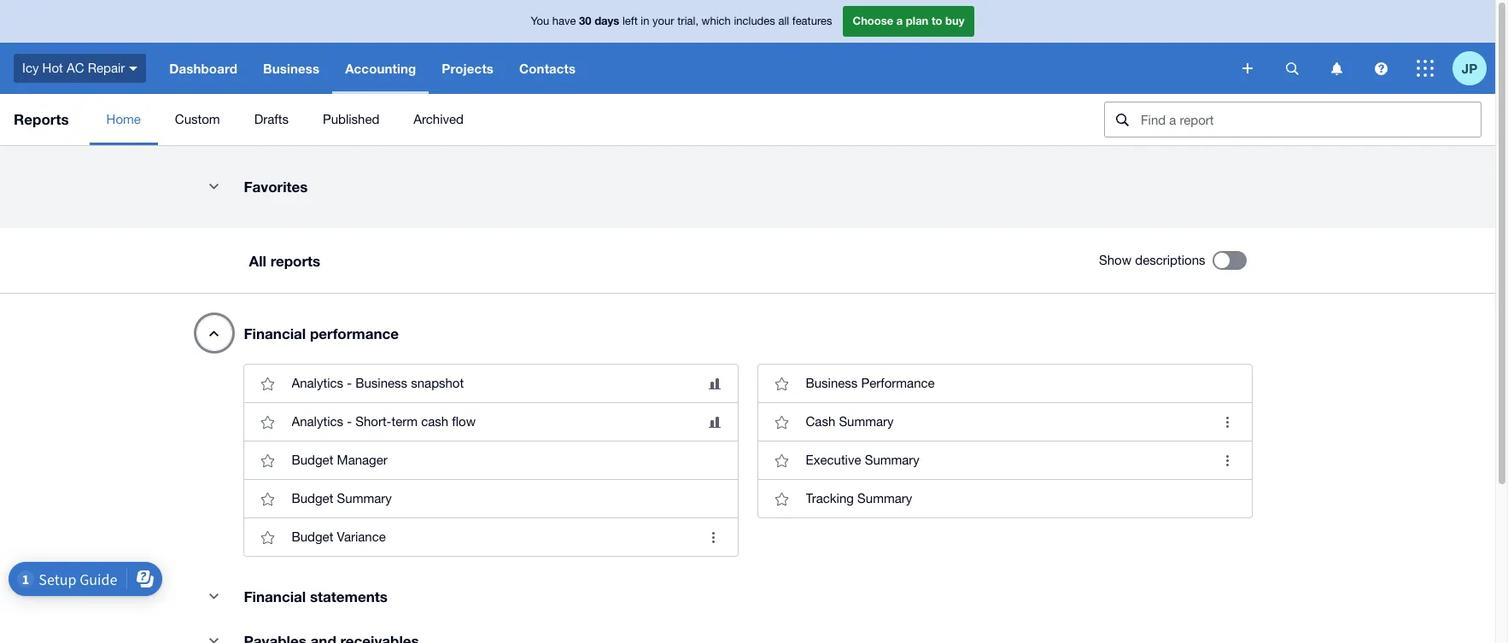 Task type: describe. For each thing, give the bounding box(es) containing it.
summary for cash summary
[[839, 414, 894, 429]]

2 horizontal spatial svg image
[[1418, 60, 1435, 77]]

favorites
[[244, 178, 308, 196]]

cash summary link
[[758, 402, 1252, 441]]

cash
[[421, 414, 449, 429]]

plan
[[906, 14, 929, 28]]

banner containing jp
[[0, 0, 1496, 94]]

contacts button
[[507, 43, 589, 94]]

buy
[[946, 14, 965, 28]]

favorite image for cash summary
[[765, 405, 799, 439]]

0 horizontal spatial svg image
[[1243, 63, 1253, 73]]

includes
[[734, 15, 776, 28]]

financial performance
[[244, 325, 399, 343]]

accounting
[[345, 61, 416, 76]]

trial,
[[678, 15, 699, 28]]

home link
[[89, 94, 158, 145]]

- for short-
[[347, 414, 352, 429]]

budget variance
[[292, 530, 386, 544]]

hot
[[42, 60, 63, 75]]

expand report group image
[[197, 316, 231, 350]]

performance
[[310, 325, 399, 343]]

a
[[897, 14, 903, 28]]

projects button
[[429, 43, 507, 94]]

all reports
[[249, 252, 321, 270]]

summary for tracking summary
[[858, 491, 913, 506]]

tracking summary
[[806, 491, 913, 506]]

all
[[779, 15, 790, 28]]

dashboard
[[169, 61, 238, 76]]

ac
[[67, 60, 84, 75]]

collapse report group image for financial statements
[[197, 579, 231, 613]]

snapshot
[[411, 376, 464, 390]]

budget for budget manager
[[292, 453, 334, 467]]

budget for budget summary
[[292, 491, 334, 506]]

1 horizontal spatial business
[[356, 376, 408, 390]]

show
[[1100, 253, 1132, 267]]

budget for budget variance
[[292, 530, 334, 544]]

business performance link
[[758, 365, 1252, 402]]

in
[[641, 15, 650, 28]]

performance
[[862, 376, 935, 390]]

manager
[[337, 453, 388, 467]]

summary for budget summary
[[337, 491, 392, 506]]

your
[[653, 15, 675, 28]]

budget manager
[[292, 453, 388, 467]]

you
[[531, 15, 550, 28]]

more information about analytics - business snapshot image
[[709, 378, 721, 389]]

- for business
[[347, 376, 352, 390]]

which
[[702, 15, 731, 28]]

reports
[[14, 110, 69, 128]]

archived link
[[397, 94, 481, 145]]

business button
[[250, 43, 333, 94]]

icy
[[22, 60, 39, 75]]

contacts
[[520, 61, 576, 76]]

collapse report group image for favorites
[[197, 169, 231, 203]]

executive summary link
[[758, 441, 1252, 479]]

cash summary
[[806, 414, 894, 429]]

analytics for analytics - business snapshot
[[292, 376, 344, 390]]

more options image for cash summary
[[1211, 405, 1245, 439]]

1 horizontal spatial svg image
[[1286, 62, 1299, 75]]

show descriptions
[[1100, 253, 1206, 267]]



Task type: locate. For each thing, give the bounding box(es) containing it.
business inside popup button
[[263, 61, 320, 76]]

variance
[[337, 530, 386, 544]]

custom
[[175, 112, 220, 126]]

favorite image for executive summary
[[765, 443, 799, 478]]

None field
[[1105, 102, 1482, 138]]

summary up executive summary
[[839, 414, 894, 429]]

published
[[323, 112, 380, 126]]

archived
[[414, 112, 464, 126]]

financial left statements
[[244, 588, 306, 606]]

2 - from the top
[[347, 414, 352, 429]]

favorite image for analytics - business snapshot
[[251, 367, 285, 401]]

drafts
[[254, 112, 289, 126]]

choose
[[853, 14, 894, 28]]

1 - from the top
[[347, 376, 352, 390]]

1 vertical spatial budget
[[292, 491, 334, 506]]

navigation
[[157, 43, 1231, 94]]

financial right expand report group icon
[[244, 325, 306, 343]]

budget down budget summary
[[292, 530, 334, 544]]

you have 30 days left in your trial, which includes all features
[[531, 14, 833, 28]]

budget up budget variance
[[292, 491, 334, 506]]

drafts link
[[237, 94, 306, 145]]

1 horizontal spatial more options image
[[1211, 405, 1245, 439]]

2 budget from the top
[[292, 491, 334, 506]]

more options image
[[1211, 405, 1245, 439], [697, 520, 731, 555]]

svg image inside icy hot ac repair popup button
[[129, 66, 138, 71]]

2 vertical spatial budget
[[292, 530, 334, 544]]

2 horizontal spatial svg image
[[1375, 62, 1388, 75]]

analytics for analytics - short-term cash flow
[[292, 414, 344, 429]]

-
[[347, 376, 352, 390], [347, 414, 352, 429]]

menu
[[89, 94, 1091, 145]]

1 budget from the top
[[292, 453, 334, 467]]

2 vertical spatial collapse report group image
[[197, 624, 231, 643]]

favorite image
[[251, 405, 285, 439], [765, 405, 799, 439], [251, 482, 285, 516], [765, 482, 799, 516]]

- left "short-"
[[347, 414, 352, 429]]

favorite image
[[251, 367, 285, 401], [765, 367, 799, 401], [251, 443, 285, 478], [765, 443, 799, 478], [251, 520, 285, 555]]

3 budget from the top
[[292, 530, 334, 544]]

business for business
[[263, 61, 320, 76]]

banner
[[0, 0, 1496, 94]]

collapse report group image
[[197, 169, 231, 203], [197, 579, 231, 613], [197, 624, 231, 643]]

budget summary
[[292, 491, 392, 506]]

0 vertical spatial financial
[[244, 325, 306, 343]]

navigation containing dashboard
[[157, 43, 1231, 94]]

favorite image for business performance
[[765, 367, 799, 401]]

financial for financial performance
[[244, 325, 306, 343]]

home
[[106, 112, 141, 126]]

business
[[263, 61, 320, 76], [356, 376, 408, 390], [806, 376, 858, 390]]

accounting button
[[333, 43, 429, 94]]

favorite image inside "tracking summary" link
[[765, 482, 799, 516]]

favorite image for budget variance
[[251, 520, 285, 555]]

1 vertical spatial -
[[347, 414, 352, 429]]

analytics up budget manager
[[292, 414, 344, 429]]

business inside "link"
[[806, 376, 858, 390]]

icy hot ac repair button
[[0, 43, 157, 94]]

favorite image for budget summary
[[251, 482, 285, 516]]

cash
[[806, 414, 836, 429]]

1 vertical spatial more options image
[[697, 520, 731, 555]]

features
[[793, 15, 833, 28]]

0 horizontal spatial more options image
[[697, 520, 731, 555]]

executive summary
[[806, 453, 920, 467]]

0 vertical spatial collapse report group image
[[197, 169, 231, 203]]

30
[[579, 14, 592, 28]]

menu containing home
[[89, 94, 1091, 145]]

2 horizontal spatial business
[[806, 376, 858, 390]]

- down performance
[[347, 376, 352, 390]]

more options image for budget variance
[[697, 520, 731, 555]]

dashboard link
[[157, 43, 250, 94]]

favorite image inside budget summary link
[[251, 482, 285, 516]]

custom link
[[158, 94, 237, 145]]

favorite image for tracking summary
[[765, 482, 799, 516]]

descriptions
[[1136, 253, 1206, 267]]

analytics down financial performance
[[292, 376, 344, 390]]

financial for financial statements
[[244, 588, 306, 606]]

left
[[623, 15, 638, 28]]

flow
[[452, 414, 476, 429]]

1 horizontal spatial svg image
[[1332, 62, 1343, 75]]

jp button
[[1453, 43, 1496, 94]]

favorite image inside budget manager link
[[251, 443, 285, 478]]

business up the drafts
[[263, 61, 320, 76]]

favorite image inside budget variance link
[[251, 520, 285, 555]]

0 vertical spatial more options image
[[1211, 405, 1245, 439]]

svg image right repair
[[129, 66, 138, 71]]

1 analytics from the top
[[292, 376, 344, 390]]

0 vertical spatial analytics
[[292, 376, 344, 390]]

days
[[595, 14, 620, 28]]

favorite image right more information about analytics - business snapshot icon
[[765, 367, 799, 401]]

favorite image left budget variance
[[251, 520, 285, 555]]

Find a report text field
[[1140, 103, 1482, 137]]

short-
[[356, 414, 392, 429]]

choose a plan to buy
[[853, 14, 965, 28]]

business up "cash"
[[806, 376, 858, 390]]

summary down executive summary
[[858, 491, 913, 506]]

summary down manager
[[337, 491, 392, 506]]

0 vertical spatial budget
[[292, 453, 334, 467]]

have
[[553, 15, 576, 28]]

favorite image down financial performance
[[251, 367, 285, 401]]

summary up tracking summary
[[865, 453, 920, 467]]

more options image inside budget variance link
[[697, 520, 731, 555]]

summary
[[839, 414, 894, 429], [865, 453, 920, 467], [337, 491, 392, 506], [858, 491, 913, 506]]

financial
[[244, 325, 306, 343], [244, 588, 306, 606]]

business performance
[[806, 376, 935, 390]]

svg image
[[1286, 62, 1299, 75], [1375, 62, 1388, 75], [1243, 63, 1253, 73]]

favorite image inside cash summary link
[[765, 405, 799, 439]]

analytics - business snapshot
[[292, 376, 464, 390]]

all
[[249, 252, 267, 270]]

budget manager link
[[244, 441, 738, 479]]

0 horizontal spatial business
[[263, 61, 320, 76]]

0 horizontal spatial svg image
[[129, 66, 138, 71]]

0 vertical spatial -
[[347, 376, 352, 390]]

svg image left jp
[[1418, 60, 1435, 77]]

executive
[[806, 453, 862, 467]]

reports
[[271, 252, 321, 270]]

budget up budget summary
[[292, 453, 334, 467]]

tracking
[[806, 491, 854, 506]]

business for business performance
[[806, 376, 858, 390]]

budget variance link
[[244, 518, 738, 556]]

summary for executive summary
[[865, 453, 920, 467]]

1 financial from the top
[[244, 325, 306, 343]]

favorite image left budget manager
[[251, 443, 285, 478]]

1 vertical spatial analytics
[[292, 414, 344, 429]]

more options image
[[1211, 443, 1245, 478]]

2 analytics from the top
[[292, 414, 344, 429]]

projects
[[442, 61, 494, 76]]

2 financial from the top
[[244, 588, 306, 606]]

statements
[[310, 588, 388, 606]]

icy hot ac repair
[[22, 60, 125, 75]]

favorite image inside the business performance "link"
[[765, 367, 799, 401]]

svg image up find a report text box
[[1332, 62, 1343, 75]]

favorite image left executive
[[765, 443, 799, 478]]

1 collapse report group image from the top
[[197, 169, 231, 203]]

tracking summary link
[[758, 479, 1252, 518]]

favorite image for budget manager
[[251, 443, 285, 478]]

svg image
[[1418, 60, 1435, 77], [1332, 62, 1343, 75], [129, 66, 138, 71]]

analytics - short-term cash flow
[[292, 414, 476, 429]]

analytics
[[292, 376, 344, 390], [292, 414, 344, 429]]

1 vertical spatial financial
[[244, 588, 306, 606]]

jp
[[1463, 60, 1478, 76]]

to
[[932, 14, 943, 28]]

favorite image for analytics - short-term cash flow
[[251, 405, 285, 439]]

budget summary link
[[244, 479, 738, 518]]

budget
[[292, 453, 334, 467], [292, 491, 334, 506], [292, 530, 334, 544]]

term
[[392, 414, 418, 429]]

3 collapse report group image from the top
[[197, 624, 231, 643]]

1 vertical spatial collapse report group image
[[197, 579, 231, 613]]

repair
[[88, 60, 125, 75]]

navigation inside banner
[[157, 43, 1231, 94]]

2 collapse report group image from the top
[[197, 579, 231, 613]]

financial statements
[[244, 588, 388, 606]]

more information about analytics - short-term cash flow image
[[709, 417, 721, 428]]

published link
[[306, 94, 397, 145]]

business up analytics - short-term cash flow
[[356, 376, 408, 390]]



Task type: vqa. For each thing, say whether or not it's contained in the screenshot.
Summarize by button
no



